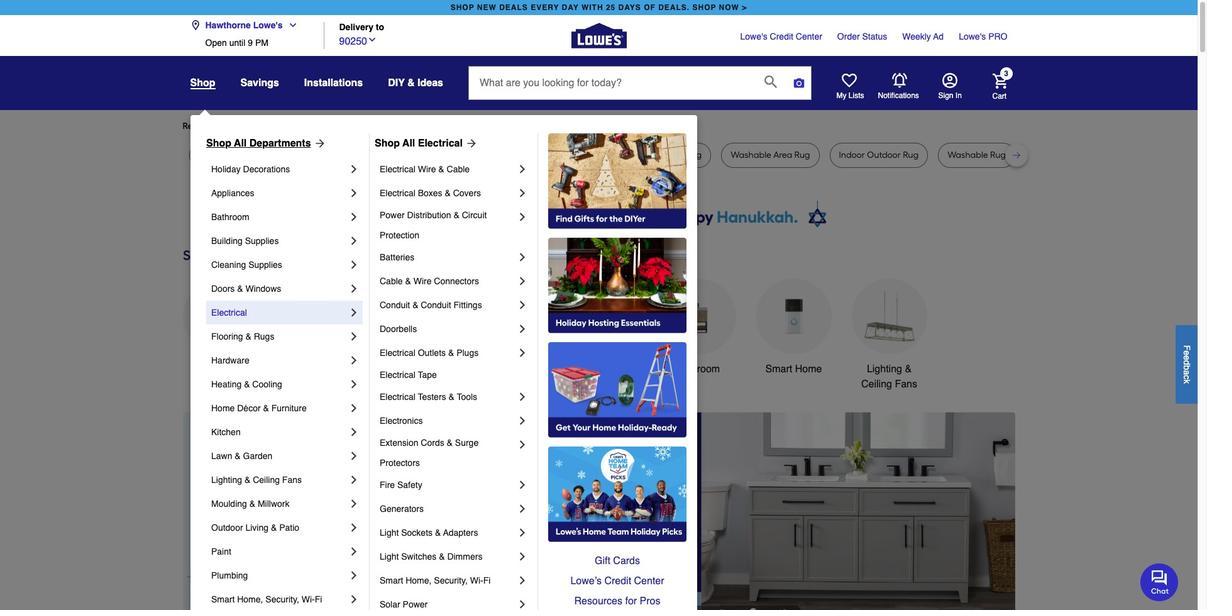 Task type: vqa. For each thing, say whether or not it's contained in the screenshot.
Estimated associated with Estimated Tax
no



Task type: describe. For each thing, give the bounding box(es) containing it.
allen and roth area rug
[[500, 150, 597, 160]]

electrical testers & tools link
[[380, 385, 516, 409]]

light sockets & adapters
[[380, 528, 478, 538]]

shop all departments
[[206, 138, 311, 149]]

rug rug
[[259, 150, 293, 160]]

sign in button
[[939, 73, 962, 101]]

chevron right image for cable & wire connectors
[[516, 275, 529, 287]]

christmas decorations
[[385, 364, 439, 390]]

0 vertical spatial cable
[[447, 164, 470, 174]]

washable rug
[[948, 150, 1006, 160]]

moulding
[[211, 499, 247, 509]]

electrical inside shop all electrical link
[[418, 138, 463, 149]]

lowe's home improvement lists image
[[842, 73, 857, 88]]

1 vertical spatial lighting & ceiling fans
[[211, 475, 302, 485]]

windows
[[246, 284, 281, 294]]

all for departments
[[234, 138, 247, 149]]

appliances inside appliances button
[[196, 364, 245, 375]]

savings
[[241, 77, 279, 89]]

chevron right image for electrical
[[348, 306, 360, 319]]

power distribution & circuit protection
[[380, 210, 490, 240]]

chevron right image for cleaning supplies
[[348, 259, 360, 271]]

security, for chevron right image for smart home, security, wi-fi
[[434, 576, 468, 586]]

shop 25 days of deals by category image
[[183, 245, 1016, 266]]

electrical for electrical outlets & plugs
[[380, 348, 416, 358]]

electronics link
[[380, 409, 516, 433]]

b
[[1183, 365, 1193, 370]]

lowe's inside hawthorne lowe's button
[[253, 20, 283, 30]]

chevron right image for building supplies
[[348, 235, 360, 247]]

adapters
[[443, 528, 478, 538]]

connectors
[[434, 276, 479, 286]]

protectors
[[380, 458, 420, 468]]

electrical testers & tools
[[380, 392, 477, 402]]

2 shop from the left
[[693, 3, 717, 12]]

lowe's
[[571, 576, 602, 587]]

f e e d b a c k
[[1183, 345, 1193, 384]]

rugs
[[254, 331, 274, 342]]

chevron right image for plumbing
[[348, 569, 360, 582]]

25 days of deals. don't miss deals every day. same-day delivery on in-stock orders placed by 2 p m. image
[[183, 412, 386, 610]]

notifications
[[878, 91, 920, 100]]

0 vertical spatial wi-
[[470, 576, 484, 586]]

more
[[322, 121, 343, 131]]

chevron right image for light switches & dimmers
[[516, 550, 529, 563]]

1 vertical spatial arrow right image
[[992, 522, 1005, 535]]

& inside button
[[905, 364, 912, 375]]

moulding & millwork
[[211, 499, 290, 509]]

solar
[[380, 599, 400, 610]]

chevron down image inside 90250 button
[[367, 34, 377, 44]]

doorbells
[[380, 324, 417, 334]]

lowe's credit center link
[[741, 30, 823, 43]]

power inside power distribution & circuit protection
[[380, 210, 405, 220]]

shop for shop all electrical
[[375, 138, 400, 149]]

appliances inside appliances link
[[211, 188, 254, 198]]

& inside power distribution & circuit protection
[[454, 210, 460, 220]]

heating & cooling
[[211, 379, 282, 389]]

shop
[[190, 77, 215, 89]]

bathroom inside button
[[677, 364, 720, 375]]

extension cords & surge protectors link
[[380, 433, 516, 473]]

doors & windows link
[[211, 277, 348, 301]]

rug 5x8
[[198, 150, 230, 160]]

1 vertical spatial power
[[403, 599, 428, 610]]

holiday
[[211, 164, 241, 174]]

more suggestions for you link
[[322, 120, 434, 133]]

lowe's home improvement account image
[[943, 73, 958, 88]]

garden
[[243, 451, 273, 461]]

shop new deals every day with 25 days of deals. shop now >
[[451, 3, 747, 12]]

gift
[[595, 555, 611, 567]]

center for lowe's credit center
[[634, 576, 665, 587]]

sockets
[[401, 528, 433, 538]]

kitchen link
[[211, 420, 348, 444]]

chevron right image for electronics
[[516, 415, 529, 427]]

chevron right image for smart home, security, wi-fi
[[516, 574, 529, 587]]

fittings
[[454, 300, 482, 310]]

8 rug from the left
[[903, 150, 919, 160]]

conduit & conduit fittings
[[380, 300, 482, 310]]

weekly
[[903, 31, 931, 42]]

2 conduit from the left
[[421, 300, 451, 310]]

for for suggestions
[[396, 121, 407, 131]]

1 rug from the left
[[198, 150, 214, 160]]

chevron right image for lawn & garden
[[348, 450, 360, 462]]

2 horizontal spatial for
[[626, 596, 637, 607]]

millwork
[[258, 499, 290, 509]]

chevron right image for holiday decorations
[[348, 163, 360, 175]]

gift cards link
[[548, 551, 687, 571]]

2 e from the top
[[1183, 355, 1193, 360]]

cleaning supplies
[[211, 260, 282, 270]]

open until 9 pm
[[205, 38, 269, 48]]

location image
[[190, 20, 200, 30]]

0 vertical spatial fi
[[483, 576, 491, 586]]

electronics
[[380, 416, 423, 426]]

washable for washable area rug
[[731, 150, 772, 160]]

fire safety
[[380, 480, 423, 490]]

light for light sockets & adapters
[[380, 528, 399, 538]]

credit for lowe's
[[605, 576, 632, 587]]

3 rug from the left
[[277, 150, 293, 160]]

supplies for building supplies
[[245, 236, 279, 246]]

pros
[[640, 596, 661, 607]]

electrical wire & cable link
[[380, 157, 516, 181]]

faucets
[[508, 364, 543, 375]]

bathroom button
[[661, 279, 736, 377]]

pm
[[255, 38, 269, 48]]

scroll to item #4 image
[[737, 608, 770, 610]]

area rug
[[321, 150, 358, 160]]

day
[[562, 3, 579, 12]]

ceiling inside the lighting & ceiling fans link
[[253, 475, 280, 485]]

lawn
[[211, 451, 232, 461]]

delivery to
[[339, 22, 384, 32]]

chevron right image for appliances
[[348, 187, 360, 199]]

solar power link
[[380, 593, 516, 610]]

furniture
[[387, 150, 423, 160]]

25
[[606, 3, 616, 12]]

& inside outdoor tools & equipment
[[632, 364, 639, 375]]

outdoor living & patio link
[[211, 516, 348, 540]]

1 vertical spatial wire
[[414, 276, 432, 286]]

allen and roth rug
[[626, 150, 702, 160]]

0 horizontal spatial wi-
[[302, 594, 315, 604]]

roth for area
[[540, 150, 558, 160]]

cable & wire connectors link
[[380, 269, 516, 293]]

plumbing link
[[211, 564, 348, 587]]

0 horizontal spatial fi
[[315, 594, 322, 604]]

equipment
[[579, 379, 627, 390]]

deals.
[[659, 3, 690, 12]]

1 horizontal spatial smart home, security, wi-fi
[[380, 576, 491, 586]]

kitchen for kitchen faucets
[[471, 364, 505, 375]]

chevron right image for doors & windows
[[348, 282, 360, 295]]

chevron right image for heating & cooling
[[348, 378, 360, 391]]

new
[[477, 3, 497, 12]]

bathroom link
[[211, 205, 348, 229]]

you for more suggestions for you
[[409, 121, 424, 131]]

up to 40 percent off select vanities. plus, get free local delivery on select vanities. image
[[406, 412, 1016, 610]]

home inside button
[[796, 364, 822, 375]]

tools inside "link"
[[457, 392, 477, 402]]

1 horizontal spatial home,
[[406, 576, 432, 586]]

get your home holiday-ready. image
[[548, 342, 687, 438]]

savings button
[[241, 72, 279, 94]]

shop for shop all departments
[[206, 138, 231, 149]]

testers
[[418, 392, 446, 402]]

0 horizontal spatial smart
[[211, 594, 235, 604]]

shop all electrical link
[[375, 136, 478, 151]]

distribution
[[407, 210, 451, 220]]

all for electrical
[[403, 138, 415, 149]]

chevron right image for fire safety
[[516, 479, 529, 491]]

find gifts for the diyer. image
[[548, 133, 687, 229]]

cart
[[993, 92, 1007, 100]]

lowe's pro
[[959, 31, 1008, 42]]

5x8
[[216, 150, 230, 160]]

diy & ideas
[[388, 77, 443, 89]]

lowe's home improvement cart image
[[993, 73, 1008, 88]]

chevron right image for batteries
[[516, 251, 529, 264]]

weekly ad
[[903, 31, 944, 42]]

lowe's credit center
[[571, 576, 665, 587]]

a
[[1183, 370, 1193, 375]]

center for lowe's credit center
[[796, 31, 823, 42]]

indoor outdoor rug
[[839, 150, 919, 160]]

hardware link
[[211, 348, 348, 372]]

lowe's for lowe's credit center
[[741, 31, 768, 42]]

credit for lowe's
[[770, 31, 794, 42]]

security, for smart home, security, wi-fi's chevron right icon
[[266, 594, 299, 604]]



Task type: locate. For each thing, give the bounding box(es) containing it.
appliances link
[[211, 181, 348, 205]]

1 horizontal spatial you
[[409, 121, 424, 131]]

arrow right image inside shop all departments link
[[311, 137, 326, 150]]

light switches & dimmers
[[380, 552, 483, 562]]

electrical for electrical boxes & covers
[[380, 188, 416, 198]]

1 horizontal spatial lighting
[[867, 364, 903, 375]]

chevron right image for lighting & ceiling fans
[[348, 474, 360, 486]]

decorations down the christmas
[[385, 379, 439, 390]]

lists
[[849, 91, 865, 100]]

protection
[[380, 230, 420, 240]]

cleaning supplies link
[[211, 253, 348, 277]]

2 shop from the left
[[375, 138, 400, 149]]

1 allen from the left
[[500, 150, 519, 160]]

lowe's left pro
[[959, 31, 986, 42]]

1 and from the left
[[521, 150, 538, 160]]

chevron right image for paint
[[348, 545, 360, 558]]

plumbing
[[211, 571, 248, 581]]

1 conduit from the left
[[380, 300, 410, 310]]

surge
[[455, 438, 479, 448]]

conduit up 'doorbells'
[[380, 300, 410, 310]]

2 vertical spatial smart
[[211, 594, 235, 604]]

arrow right image
[[311, 137, 326, 150], [992, 522, 1005, 535]]

1 vertical spatial home,
[[237, 594, 263, 604]]

1 horizontal spatial for
[[396, 121, 407, 131]]

9 rug from the left
[[991, 150, 1006, 160]]

2 you from the left
[[409, 121, 424, 131]]

shop inside shop all departments link
[[206, 138, 231, 149]]

cable down desk
[[447, 164, 470, 174]]

chevron right image for light sockets & adapters
[[516, 526, 529, 539]]

chat invite button image
[[1141, 563, 1179, 601]]

1 horizontal spatial roth
[[666, 150, 684, 160]]

circuit
[[462, 210, 487, 220]]

appliances down the holiday
[[211, 188, 254, 198]]

electrical boxes & covers
[[380, 188, 481, 198]]

washable for washable rug
[[948, 150, 989, 160]]

0 horizontal spatial smart home, security, wi-fi
[[211, 594, 322, 604]]

fire
[[380, 480, 395, 490]]

camera image
[[793, 77, 806, 89]]

1 shop from the left
[[451, 3, 475, 12]]

appliances up heating
[[196, 364, 245, 375]]

1 vertical spatial security,
[[266, 594, 299, 604]]

2 allen from the left
[[626, 150, 645, 160]]

chevron right image for power distribution & circuit protection
[[516, 211, 529, 223]]

kitchen inside button
[[471, 364, 505, 375]]

0 vertical spatial power
[[380, 210, 405, 220]]

1 vertical spatial cable
[[380, 276, 403, 286]]

now
[[719, 3, 740, 12]]

decorations
[[243, 164, 290, 174], [385, 379, 439, 390]]

shop up 5x8
[[206, 138, 231, 149]]

electrical inside electrical wire & cable link
[[380, 164, 416, 174]]

electrical boxes & covers link
[[380, 181, 516, 205]]

1 horizontal spatial lowe's
[[741, 31, 768, 42]]

1 horizontal spatial wi-
[[470, 576, 484, 586]]

credit
[[770, 31, 794, 42], [605, 576, 632, 587]]

0 vertical spatial wire
[[418, 164, 436, 174]]

hawthorne lowe's
[[205, 20, 283, 30]]

2 all from the left
[[403, 138, 415, 149]]

2 horizontal spatial smart
[[766, 364, 793, 375]]

outdoor
[[567, 364, 603, 375], [211, 523, 243, 533]]

electrical inside electrical boxes & covers link
[[380, 188, 416, 198]]

outlets
[[418, 348, 446, 358]]

switches
[[401, 552, 437, 562]]

smart home
[[766, 364, 822, 375]]

1 vertical spatial wi-
[[302, 594, 315, 604]]

shop
[[451, 3, 475, 12], [693, 3, 717, 12]]

desk
[[452, 150, 471, 160]]

conduit down cable & wire connectors
[[421, 300, 451, 310]]

to
[[376, 22, 384, 32]]

1 vertical spatial lighting
[[211, 475, 242, 485]]

None search field
[[469, 66, 812, 112]]

& inside the extension cords & surge protectors
[[447, 438, 453, 448]]

electrical for electrical tape
[[380, 370, 416, 380]]

shop down more suggestions for you 'link' in the left of the page
[[375, 138, 400, 149]]

electrical tape link
[[380, 365, 529, 385]]

hardware
[[211, 355, 250, 365]]

1 vertical spatial kitchen
[[211, 427, 241, 437]]

light sockets & adapters link
[[380, 521, 516, 545]]

status
[[863, 31, 888, 42]]

you inside 'link'
[[409, 121, 424, 131]]

holiday decorations
[[211, 164, 290, 174]]

1 vertical spatial smart home, security, wi-fi
[[211, 594, 322, 604]]

light for light switches & dimmers
[[380, 552, 399, 562]]

recommended searches for you heading
[[183, 120, 1016, 133]]

boxes
[[418, 188, 443, 198]]

security, up the 'solar power' link
[[434, 576, 468, 586]]

7 rug from the left
[[795, 150, 810, 160]]

fire safety link
[[380, 473, 516, 497]]

décor
[[237, 403, 261, 413]]

smart home, security, wi-fi down plumbing link
[[211, 594, 322, 604]]

kitchen for kitchen
[[211, 427, 241, 437]]

and for allen and roth area rug
[[521, 150, 538, 160]]

smart home, security, wi-fi link for smart home, security, wi-fi's chevron right icon
[[211, 587, 348, 610]]

0 vertical spatial center
[[796, 31, 823, 42]]

0 vertical spatial smart
[[766, 364, 793, 375]]

smart home, security, wi-fi down light switches & dimmers
[[380, 576, 491, 586]]

shop left now
[[693, 3, 717, 12]]

chevron right image for moulding & millwork
[[348, 498, 360, 510]]

wi- down dimmers at the bottom left of the page
[[470, 576, 484, 586]]

1 horizontal spatial all
[[403, 138, 415, 149]]

1 vertical spatial fi
[[315, 594, 322, 604]]

1 horizontal spatial kitchen
[[471, 364, 505, 375]]

1 horizontal spatial smart home, security, wi-fi link
[[380, 569, 516, 593]]

supplies up windows
[[249, 260, 282, 270]]

ceiling inside lighting & ceiling fans
[[862, 379, 893, 390]]

kitchen
[[471, 364, 505, 375], [211, 427, 241, 437]]

electrical up desk
[[418, 138, 463, 149]]

0 horizontal spatial conduit
[[380, 300, 410, 310]]

lowe's wishes you and your family a happy hanukkah. image
[[183, 201, 1016, 232]]

smart home, security, wi-fi link down paint link
[[211, 587, 348, 610]]

1 horizontal spatial credit
[[770, 31, 794, 42]]

you up shop all electrical
[[409, 121, 424, 131]]

chevron right image for electrical testers & tools
[[516, 391, 529, 403]]

fans inside lighting & ceiling fans
[[895, 379, 918, 390]]

dimmers
[[447, 552, 483, 562]]

1 horizontal spatial shop
[[375, 138, 400, 149]]

chevron right image for bathroom
[[348, 211, 360, 223]]

chevron right image
[[348, 163, 360, 175], [348, 187, 360, 199], [348, 211, 360, 223], [516, 251, 529, 264], [348, 259, 360, 271], [516, 299, 529, 311], [348, 306, 360, 319], [516, 323, 529, 335], [348, 354, 360, 367], [348, 402, 360, 415], [516, 415, 529, 427], [348, 426, 360, 438], [516, 438, 529, 451], [348, 450, 360, 462], [348, 545, 360, 558], [516, 574, 529, 587]]

0 vertical spatial credit
[[770, 31, 794, 42]]

0 horizontal spatial bathroom
[[211, 212, 250, 222]]

shop inside shop all electrical link
[[375, 138, 400, 149]]

wire up boxes
[[418, 164, 436, 174]]

electrical up flooring
[[211, 308, 247, 318]]

1 horizontal spatial smart
[[380, 576, 403, 586]]

0 vertical spatial bathroom
[[211, 212, 250, 222]]

lowe's home improvement logo image
[[571, 8, 627, 63]]

0 horizontal spatial you
[[297, 121, 312, 131]]

center
[[796, 31, 823, 42], [634, 576, 665, 587]]

0 vertical spatial light
[[380, 528, 399, 538]]

0 horizontal spatial home,
[[237, 594, 263, 604]]

electrical for electrical testers & tools
[[380, 392, 416, 402]]

0 horizontal spatial chevron down image
[[283, 20, 298, 30]]

1 horizontal spatial allen
[[626, 150, 645, 160]]

holiday hosting essentials. image
[[548, 238, 687, 333]]

1 horizontal spatial security,
[[434, 576, 468, 586]]

open
[[205, 38, 227, 48]]

area
[[321, 150, 340, 160], [560, 150, 579, 160], [774, 150, 793, 160]]

holiday decorations link
[[211, 157, 348, 181]]

lowe's
[[253, 20, 283, 30], [741, 31, 768, 42], [959, 31, 986, 42]]

electrical up electronics
[[380, 392, 416, 402]]

6 rug from the left
[[686, 150, 702, 160]]

center left order
[[796, 31, 823, 42]]

3 area from the left
[[774, 150, 793, 160]]

1 horizontal spatial bathroom
[[677, 364, 720, 375]]

roth for rug
[[666, 150, 684, 160]]

you for recommended searches for you
[[297, 121, 312, 131]]

0 horizontal spatial roth
[[540, 150, 558, 160]]

2 and from the left
[[648, 150, 664, 160]]

chevron right image for home décor & furniture
[[348, 402, 360, 415]]

1 horizontal spatial center
[[796, 31, 823, 42]]

1 shop from the left
[[206, 138, 231, 149]]

0 vertical spatial appliances
[[211, 188, 254, 198]]

for inside 'link'
[[396, 121, 407, 131]]

chevron right image for outdoor living & patio
[[348, 521, 360, 534]]

1 vertical spatial home
[[211, 403, 235, 413]]

0 horizontal spatial shop
[[451, 3, 475, 12]]

hawthorne
[[205, 20, 251, 30]]

0 horizontal spatial outdoor
[[211, 523, 243, 533]]

outdoor tools & equipment
[[567, 364, 639, 390]]

power distribution & circuit protection link
[[380, 205, 516, 245]]

decorations inside button
[[385, 379, 439, 390]]

arrow left image
[[417, 522, 429, 535]]

0 horizontal spatial center
[[634, 576, 665, 587]]

for up the departments at the top of page
[[284, 121, 295, 131]]

0 horizontal spatial lighting & ceiling fans
[[211, 475, 302, 485]]

lowe's inside lowe's credit center link
[[741, 31, 768, 42]]

e up d
[[1183, 350, 1193, 355]]

electrical up the christmas
[[380, 348, 416, 358]]

shop left new on the left top
[[451, 3, 475, 12]]

fi down plumbing link
[[315, 594, 322, 604]]

1 vertical spatial smart
[[380, 576, 403, 586]]

1 vertical spatial supplies
[[249, 260, 282, 270]]

electrical left boxes
[[380, 188, 416, 198]]

0 vertical spatial chevron down image
[[283, 20, 298, 30]]

9
[[248, 38, 253, 48]]

searches
[[245, 121, 282, 131]]

light inside "link"
[[380, 552, 399, 562]]

allen right arrow right icon
[[500, 150, 519, 160]]

tools up equipment
[[606, 364, 629, 375]]

safety
[[398, 480, 423, 490]]

4 rug from the left
[[342, 150, 358, 160]]

1 you from the left
[[297, 121, 312, 131]]

all up furniture
[[403, 138, 415, 149]]

doorbells link
[[380, 317, 516, 341]]

home, down switches
[[406, 576, 432, 586]]

wire up conduit & conduit fittings
[[414, 276, 432, 286]]

chevron right image for extension cords & surge protectors
[[516, 438, 529, 451]]

supplies for cleaning supplies
[[249, 260, 282, 270]]

0 horizontal spatial lowe's
[[253, 20, 283, 30]]

and for allen and roth rug
[[648, 150, 664, 160]]

2 light from the top
[[380, 552, 399, 562]]

1 horizontal spatial ceiling
[[862, 379, 893, 390]]

electrical inside electrical link
[[211, 308, 247, 318]]

1 horizontal spatial arrow right image
[[992, 522, 1005, 535]]

e up b
[[1183, 355, 1193, 360]]

2 washable from the left
[[948, 150, 989, 160]]

1 light from the top
[[380, 528, 399, 538]]

0 vertical spatial lighting & ceiling fans
[[862, 364, 918, 390]]

diy
[[388, 77, 405, 89]]

e
[[1183, 350, 1193, 355], [1183, 355, 1193, 360]]

chevron right image for solar power
[[516, 598, 529, 610]]

5 rug from the left
[[581, 150, 597, 160]]

2 area from the left
[[560, 150, 579, 160]]

chevron right image for electrical boxes & covers
[[516, 187, 529, 199]]

0 horizontal spatial lighting
[[211, 475, 242, 485]]

0 vertical spatial ceiling
[[862, 379, 893, 390]]

generators
[[380, 504, 424, 514]]

1 vertical spatial light
[[380, 552, 399, 562]]

smart home, security, wi-fi link for chevron right image for smart home, security, wi-fi
[[380, 569, 516, 593]]

0 horizontal spatial and
[[521, 150, 538, 160]]

ad
[[934, 31, 944, 42]]

chevron right image for hardware
[[348, 354, 360, 367]]

cable down batteries
[[380, 276, 403, 286]]

0 horizontal spatial tools
[[457, 392, 477, 402]]

allen for allen and roth rug
[[626, 150, 645, 160]]

smart inside button
[[766, 364, 793, 375]]

flooring
[[211, 331, 243, 342]]

electrical down furniture
[[380, 164, 416, 174]]

chevron down image
[[283, 20, 298, 30], [367, 34, 377, 44]]

cable
[[447, 164, 470, 174], [380, 276, 403, 286]]

lowe's credit center
[[741, 31, 823, 42]]

electrical left 'tape'
[[380, 370, 416, 380]]

batteries
[[380, 252, 415, 262]]

days
[[619, 3, 641, 12]]

smart home, security, wi-fi link down light switches & dimmers
[[380, 569, 516, 593]]

1 horizontal spatial decorations
[[385, 379, 439, 390]]

lowe's down the >
[[741, 31, 768, 42]]

fans inside the lighting & ceiling fans link
[[282, 475, 302, 485]]

power up 'protection'
[[380, 210, 405, 220]]

conduit & conduit fittings link
[[380, 293, 516, 317]]

Search Query text field
[[469, 67, 755, 99]]

outdoor up equipment
[[567, 364, 603, 375]]

1 horizontal spatial cable
[[447, 164, 470, 174]]

decorations for holiday
[[243, 164, 290, 174]]

& inside 'link'
[[246, 331, 251, 342]]

0 vertical spatial decorations
[[243, 164, 290, 174]]

lowe's home improvement notification center image
[[892, 73, 907, 88]]

2 rug from the left
[[259, 150, 275, 160]]

1 horizontal spatial and
[[648, 150, 664, 160]]

lowe's home team holiday picks. image
[[548, 447, 687, 542]]

lawn & garden link
[[211, 444, 348, 468]]

supplies
[[245, 236, 279, 246], [249, 260, 282, 270]]

electrical inside electrical outlets & plugs link
[[380, 348, 416, 358]]

1 vertical spatial decorations
[[385, 379, 439, 390]]

chevron right image for flooring & rugs
[[348, 330, 360, 343]]

home décor & furniture
[[211, 403, 307, 413]]

1 vertical spatial chevron down image
[[367, 34, 377, 44]]

outdoor for outdoor tools & equipment
[[567, 364, 603, 375]]

chevron right image for electrical outlets & plugs
[[516, 347, 529, 359]]

1 area from the left
[[321, 150, 340, 160]]

kitchen up lawn
[[211, 427, 241, 437]]

furniture
[[272, 403, 307, 413]]

1 horizontal spatial conduit
[[421, 300, 451, 310]]

chevron right image for conduit & conduit fittings
[[516, 299, 529, 311]]

c
[[1183, 375, 1193, 379]]

arrow right image
[[463, 137, 478, 150]]

0 horizontal spatial security,
[[266, 594, 299, 604]]

lowe's up pm
[[253, 20, 283, 30]]

all down recommended searches for you
[[234, 138, 247, 149]]

chevron right image
[[516, 163, 529, 175], [516, 187, 529, 199], [516, 211, 529, 223], [348, 235, 360, 247], [516, 275, 529, 287], [348, 282, 360, 295], [348, 330, 360, 343], [516, 347, 529, 359], [348, 378, 360, 391], [516, 391, 529, 403], [348, 474, 360, 486], [516, 479, 529, 491], [348, 498, 360, 510], [516, 503, 529, 515], [348, 521, 360, 534], [516, 526, 529, 539], [516, 550, 529, 563], [348, 569, 360, 582], [348, 593, 360, 606], [516, 598, 529, 610]]

security, down plumbing link
[[266, 594, 299, 604]]

solar power
[[380, 599, 428, 610]]

resources for pros
[[575, 596, 661, 607]]

decorations down rug rug
[[243, 164, 290, 174]]

bathroom inside "link"
[[211, 212, 250, 222]]

2 horizontal spatial lowe's
[[959, 31, 986, 42]]

home, down plumbing
[[237, 594, 263, 604]]

chevron right image for electrical wire & cable
[[516, 163, 529, 175]]

center up pros
[[634, 576, 665, 587]]

electrical for electrical wire & cable
[[380, 164, 416, 174]]

electrical inside electrical tape link
[[380, 370, 416, 380]]

light left switches
[[380, 552, 399, 562]]

supplies up 'cleaning supplies'
[[245, 236, 279, 246]]

washable area rug
[[731, 150, 810, 160]]

outdoor for outdoor living & patio
[[211, 523, 243, 533]]

1 vertical spatial credit
[[605, 576, 632, 587]]

0 horizontal spatial kitchen
[[211, 427, 241, 437]]

2 roth from the left
[[666, 150, 684, 160]]

0 horizontal spatial ceiling
[[253, 475, 280, 485]]

for left pros
[[626, 596, 637, 607]]

electrical link
[[211, 301, 348, 325]]

power right solar
[[403, 599, 428, 610]]

1 vertical spatial tools
[[457, 392, 477, 402]]

decorations for christmas
[[385, 379, 439, 390]]

smart
[[766, 364, 793, 375], [380, 576, 403, 586], [211, 594, 235, 604]]

0 vertical spatial supplies
[[245, 236, 279, 246]]

tools down electrical tape link
[[457, 392, 477, 402]]

plugs
[[457, 348, 479, 358]]

1 horizontal spatial home
[[796, 364, 822, 375]]

in
[[956, 91, 962, 100]]

pro
[[989, 31, 1008, 42]]

outdoor inside outdoor living & patio link
[[211, 523, 243, 533]]

lowe's for lowe's pro
[[959, 31, 986, 42]]

0 vertical spatial kitchen
[[471, 364, 505, 375]]

lowe's inside the 'lowe's pro' link
[[959, 31, 986, 42]]

lighting inside lighting & ceiling fans button
[[867, 364, 903, 375]]

wi- down plumbing link
[[302, 594, 315, 604]]

security,
[[434, 576, 468, 586], [266, 594, 299, 604]]

1 vertical spatial bathroom
[[677, 364, 720, 375]]

chevron right image for doorbells
[[516, 323, 529, 335]]

0 vertical spatial outdoor
[[567, 364, 603, 375]]

chevron right image for smart home, security, wi-fi
[[348, 593, 360, 606]]

electrical wire & cable
[[380, 164, 470, 174]]

credit up search icon
[[770, 31, 794, 42]]

lighting & ceiling fans link
[[211, 468, 348, 492]]

wi-
[[470, 576, 484, 586], [302, 594, 315, 604]]

roth
[[540, 150, 558, 160], [666, 150, 684, 160]]

0 vertical spatial tools
[[606, 364, 629, 375]]

order
[[838, 31, 860, 42]]

cooling
[[252, 379, 282, 389]]

for up shop all electrical
[[396, 121, 407, 131]]

allen for allen and roth area rug
[[500, 150, 519, 160]]

chevron right image for generators
[[516, 503, 529, 515]]

0 horizontal spatial home
[[211, 403, 235, 413]]

kitchen down 'plugs'
[[471, 364, 505, 375]]

1 washable from the left
[[731, 150, 772, 160]]

search image
[[765, 75, 777, 88]]

0 vertical spatial lighting
[[867, 364, 903, 375]]

ceiling
[[862, 379, 893, 390], [253, 475, 280, 485]]

lighting & ceiling fans inside button
[[862, 364, 918, 390]]

0 horizontal spatial decorations
[[243, 164, 290, 174]]

resources for pros link
[[548, 591, 687, 610]]

gift cards
[[595, 555, 640, 567]]

1 horizontal spatial fi
[[483, 576, 491, 586]]

1 vertical spatial appliances
[[196, 364, 245, 375]]

lawn & garden
[[211, 451, 273, 461]]

building supplies
[[211, 236, 279, 246]]

0 horizontal spatial for
[[284, 121, 295, 131]]

deals
[[500, 3, 528, 12]]

allen down recommended searches for you heading
[[626, 150, 645, 160]]

0 horizontal spatial allen
[[500, 150, 519, 160]]

1 e from the top
[[1183, 350, 1193, 355]]

90250 button
[[339, 32, 377, 49]]

1 horizontal spatial fans
[[895, 379, 918, 390]]

outdoor down moulding
[[211, 523, 243, 533]]

0 vertical spatial security,
[[434, 576, 468, 586]]

electrical inside electrical testers & tools "link"
[[380, 392, 416, 402]]

light down generators
[[380, 528, 399, 538]]

tools inside outdoor tools & equipment
[[606, 364, 629, 375]]

you left more
[[297, 121, 312, 131]]

for for searches
[[284, 121, 295, 131]]

home décor & furniture link
[[211, 396, 348, 420]]

1 roth from the left
[[540, 150, 558, 160]]

0 horizontal spatial shop
[[206, 138, 231, 149]]

2 horizontal spatial area
[[774, 150, 793, 160]]

1 horizontal spatial area
[[560, 150, 579, 160]]

bathroom
[[211, 212, 250, 222], [677, 364, 720, 375]]

1 all from the left
[[234, 138, 247, 149]]

0 horizontal spatial cable
[[380, 276, 403, 286]]

outdoor inside outdoor tools & equipment
[[567, 364, 603, 375]]

0 horizontal spatial washable
[[731, 150, 772, 160]]

fi up the 'solar power' link
[[483, 576, 491, 586]]

credit up resources for pros link
[[605, 576, 632, 587]]

chevron right image for kitchen
[[348, 426, 360, 438]]

doors & windows
[[211, 284, 281, 294]]



